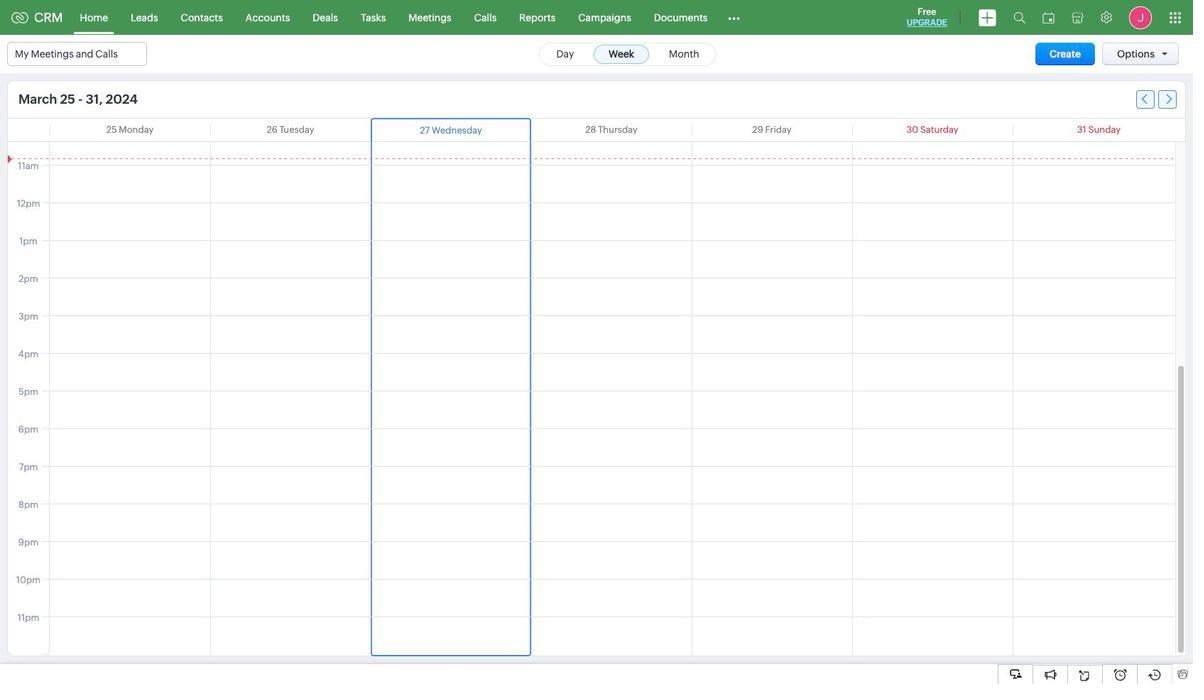 Task type: locate. For each thing, give the bounding box(es) containing it.
create menu element
[[971, 0, 1006, 34]]

Other Modules field
[[720, 6, 750, 29]]

create menu image
[[979, 9, 997, 26]]

search element
[[1006, 0, 1035, 35]]

search image
[[1014, 11, 1026, 23]]



Task type: vqa. For each thing, say whether or not it's contained in the screenshot.
Signals 'element'
no



Task type: describe. For each thing, give the bounding box(es) containing it.
logo image
[[11, 12, 28, 23]]

calendar image
[[1043, 12, 1055, 23]]

profile image
[[1130, 6, 1153, 29]]

profile element
[[1121, 0, 1161, 34]]



